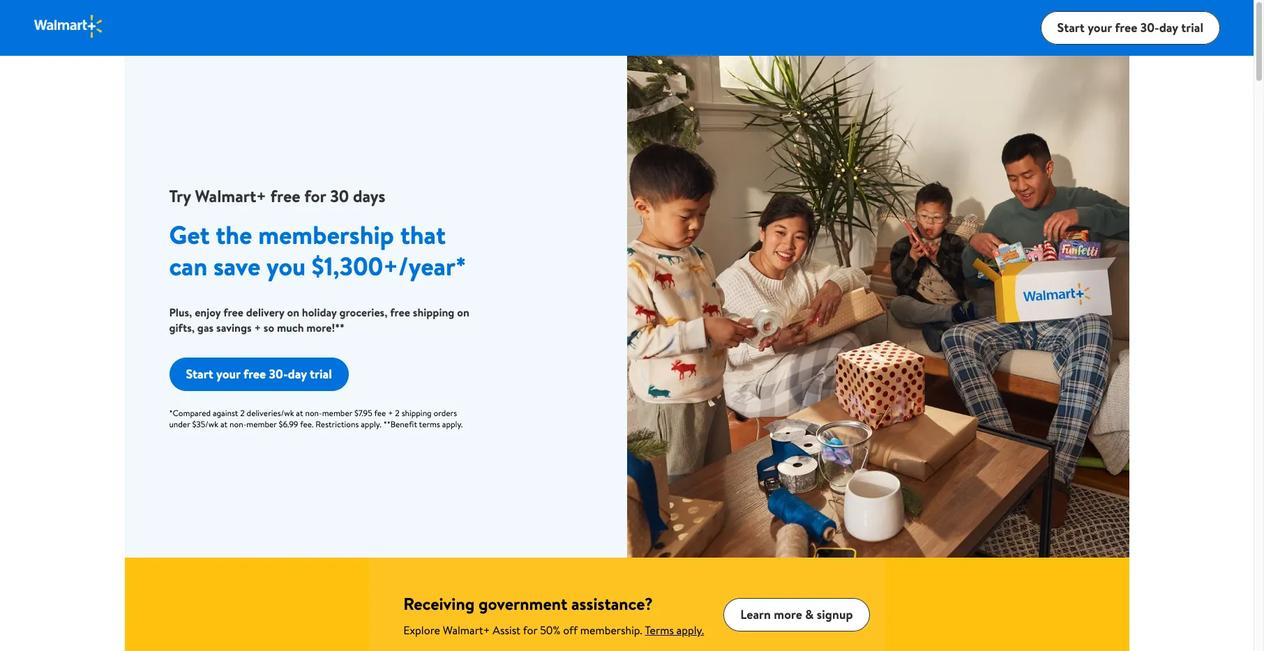 Task type: locate. For each thing, give the bounding box(es) containing it.
fee
[[374, 407, 386, 419]]

1 horizontal spatial w+ image
[[885, 558, 1129, 652]]

start for the bottom start your free 30-day trial button
[[186, 365, 213, 383]]

start your free 30-day trial button
[[1041, 11, 1220, 45], [169, 358, 349, 391]]

0 horizontal spatial walmart+
[[195, 184, 266, 208]]

holiday
[[302, 305, 337, 320]]

start
[[1057, 19, 1085, 36], [186, 365, 213, 383]]

at right deliveries/wk
[[296, 407, 303, 419]]

start for the top start your free 30-day trial button
[[1057, 19, 1085, 36]]

1 horizontal spatial on
[[457, 305, 469, 320]]

1 horizontal spatial at
[[296, 407, 303, 419]]

1 vertical spatial shipping
[[402, 407, 432, 419]]

1 horizontal spatial start your free 30-day trial
[[1057, 19, 1204, 36]]

0 horizontal spatial +
[[254, 320, 261, 336]]

1 vertical spatial walmart+
[[443, 623, 490, 638]]

0 horizontal spatial start your free 30-day trial button
[[169, 358, 349, 391]]

0 horizontal spatial member
[[246, 419, 277, 430]]

0 horizontal spatial non-
[[230, 419, 246, 430]]

member left $6.99
[[246, 419, 277, 430]]

1 vertical spatial 30-
[[269, 365, 288, 383]]

non- right $6.99
[[305, 407, 322, 419]]

plus,
[[169, 305, 192, 320]]

1 horizontal spatial +
[[388, 407, 393, 419]]

the
[[216, 218, 252, 253]]

so
[[264, 320, 274, 336]]

$35/wk
[[192, 419, 218, 430]]

walmart+
[[195, 184, 266, 208], [443, 623, 490, 638]]

1 horizontal spatial day
[[1159, 19, 1178, 36]]

1 2 from the left
[[240, 407, 245, 419]]

shipping left orders
[[402, 407, 432, 419]]

0 vertical spatial 30-
[[1141, 19, 1159, 36]]

0 horizontal spatial 2
[[240, 407, 245, 419]]

more
[[774, 606, 802, 624]]

assistance?
[[571, 592, 653, 616]]

0 horizontal spatial 30-
[[269, 365, 288, 383]]

non-
[[305, 407, 322, 419], [230, 419, 246, 430]]

day
[[1159, 19, 1178, 36], [288, 365, 307, 383]]

against
[[213, 407, 238, 419]]

at right $35/wk
[[220, 419, 228, 430]]

+
[[254, 320, 261, 336], [388, 407, 393, 419]]

1 vertical spatial for
[[523, 623, 537, 638]]

on
[[287, 305, 299, 320], [457, 305, 469, 320]]

start your free 30-day trial
[[1057, 19, 1204, 36], [186, 365, 332, 383]]

for left 50%
[[523, 623, 537, 638]]

learn more & signup button
[[724, 599, 870, 632]]

walmart+ inside the receiving government assistance? explore walmart+ assist for 50% off membership. terms apply.
[[443, 623, 490, 638]]

shipping down $1,300+/year*
[[413, 305, 454, 320]]

0 vertical spatial start your free 30-day trial
[[1057, 19, 1204, 36]]

orders
[[434, 407, 457, 419]]

enjoy
[[195, 305, 221, 320]]

walmart+ down receiving on the left of page
[[443, 623, 490, 638]]

for left 30
[[304, 184, 326, 208]]

1 horizontal spatial trial
[[1181, 19, 1204, 36]]

terms
[[645, 623, 674, 638]]

30-
[[1141, 19, 1159, 36], [269, 365, 288, 383]]

shipping inside *compared against 2 deliveries/wk at non-member $7.95 fee + 2 shipping orders under $35/wk at non-member $6.99 fee. restrictions apply. **benefit terms apply.
[[402, 407, 432, 419]]

can
[[169, 249, 207, 284]]

learn more & signup
[[740, 606, 853, 624]]

1 horizontal spatial start
[[1057, 19, 1085, 36]]

walmart+ image
[[33, 14, 104, 39], [627, 56, 1129, 558]]

2
[[240, 407, 245, 419], [395, 407, 400, 419]]

your
[[1088, 19, 1112, 36], [216, 365, 241, 383]]

0 horizontal spatial start your free 30-day trial
[[186, 365, 332, 383]]

free
[[1115, 19, 1138, 36], [270, 184, 300, 208], [223, 305, 243, 320], [390, 305, 410, 320], [244, 365, 266, 383]]

1 vertical spatial +
[[388, 407, 393, 419]]

0 vertical spatial day
[[1159, 19, 1178, 36]]

trial
[[1181, 19, 1204, 36], [310, 365, 332, 383]]

deliveries/wk
[[247, 407, 294, 419]]

0 horizontal spatial for
[[304, 184, 326, 208]]

&
[[805, 606, 814, 624]]

for inside the receiving government assistance? explore walmart+ assist for 50% off membership. terms apply.
[[523, 623, 537, 638]]

you
[[266, 249, 306, 284]]

apply. inside the receiving government assistance? explore walmart+ assist for 50% off membership. terms apply.
[[677, 623, 704, 638]]

1 horizontal spatial walmart+ image
[[627, 56, 1129, 558]]

0 horizontal spatial walmart+ image
[[33, 14, 104, 39]]

+ right fee
[[388, 407, 393, 419]]

*compared
[[169, 407, 211, 419]]

0 horizontal spatial at
[[220, 419, 228, 430]]

1 horizontal spatial member
[[322, 407, 352, 419]]

member left $7.95
[[322, 407, 352, 419]]

gifts,
[[169, 320, 195, 336]]

0 horizontal spatial trial
[[310, 365, 332, 383]]

0 vertical spatial start
[[1057, 19, 1085, 36]]

$6.99
[[279, 419, 298, 430]]

0 horizontal spatial w+ image
[[125, 558, 369, 652]]

1 horizontal spatial your
[[1088, 19, 1112, 36]]

1 vertical spatial start your free 30-day trial
[[186, 365, 332, 383]]

2 horizontal spatial apply.
[[677, 623, 704, 638]]

0 horizontal spatial on
[[287, 305, 299, 320]]

2 right fee
[[395, 407, 400, 419]]

0 vertical spatial walmart+ image
[[33, 14, 104, 39]]

2 2 from the left
[[395, 407, 400, 419]]

apply.
[[361, 419, 382, 430], [442, 419, 463, 430], [677, 623, 704, 638]]

receiving
[[403, 592, 475, 616]]

1 w+ image from the left
[[125, 558, 369, 652]]

at
[[296, 407, 303, 419], [220, 419, 228, 430]]

off
[[563, 623, 578, 638]]

+ left so
[[254, 320, 261, 336]]

walmart+ up the
[[195, 184, 266, 208]]

1 vertical spatial trial
[[310, 365, 332, 383]]

1 horizontal spatial 30-
[[1141, 19, 1159, 36]]

0 vertical spatial your
[[1088, 19, 1112, 36]]

1 vertical spatial day
[[288, 365, 307, 383]]

0 vertical spatial +
[[254, 320, 261, 336]]

days
[[353, 184, 386, 208]]

shipping
[[413, 305, 454, 320], [402, 407, 432, 419]]

2 right against
[[240, 407, 245, 419]]

0 horizontal spatial day
[[288, 365, 307, 383]]

1 horizontal spatial start your free 30-day trial button
[[1041, 11, 1220, 45]]

1 vertical spatial start
[[186, 365, 213, 383]]

1 horizontal spatial walmart+
[[443, 623, 490, 638]]

member
[[322, 407, 352, 419], [246, 419, 277, 430]]

1 horizontal spatial 2
[[395, 407, 400, 419]]

1 horizontal spatial non-
[[305, 407, 322, 419]]

1 on from the left
[[287, 305, 299, 320]]

w+ image
[[125, 558, 369, 652], [885, 558, 1129, 652]]

non- right $35/wk
[[230, 419, 246, 430]]

1 horizontal spatial for
[[523, 623, 537, 638]]

0 horizontal spatial start
[[186, 365, 213, 383]]

assist
[[493, 623, 521, 638]]

0 vertical spatial shipping
[[413, 305, 454, 320]]

more!**
[[307, 320, 345, 336]]

1 vertical spatial your
[[216, 365, 241, 383]]

for
[[304, 184, 326, 208], [523, 623, 537, 638]]

$7.95
[[354, 407, 372, 419]]

explore
[[403, 623, 440, 638]]

1 vertical spatial walmart+ image
[[627, 56, 1129, 558]]

0 vertical spatial walmart+
[[195, 184, 266, 208]]



Task type: vqa. For each thing, say whether or not it's contained in the screenshot.
the Walmart for Walmart MoneyCard Get your tax refund fast
no



Task type: describe. For each thing, give the bounding box(es) containing it.
groceries,
[[339, 305, 388, 320]]

much
[[277, 320, 304, 336]]

$1,300+/year*
[[312, 249, 466, 284]]

0 vertical spatial trial
[[1181, 19, 1204, 36]]

signup
[[817, 606, 853, 624]]

terms apply. link
[[645, 623, 704, 638]]

day for the top start your free 30-day trial button
[[1159, 19, 1178, 36]]

1 vertical spatial start your free 30-day trial button
[[169, 358, 349, 391]]

get
[[169, 218, 210, 253]]

under
[[169, 419, 190, 430]]

membership
[[258, 218, 394, 253]]

that
[[400, 218, 446, 253]]

30
[[330, 184, 349, 208]]

try
[[169, 184, 191, 208]]

shipping inside plus, enjoy free delivery on holiday groceries, free shipping on gifts, gas savings + so much more!**
[[413, 305, 454, 320]]

savings
[[216, 320, 252, 336]]

learn
[[740, 606, 771, 624]]

0 vertical spatial start your free 30-day trial button
[[1041, 11, 1220, 45]]

delivery
[[246, 305, 284, 320]]

0 horizontal spatial your
[[216, 365, 241, 383]]

0 vertical spatial for
[[304, 184, 326, 208]]

+ inside plus, enjoy free delivery on holiday groceries, free shipping on gifts, gas savings + so much more!**
[[254, 320, 261, 336]]

+ inside *compared against 2 deliveries/wk at non-member $7.95 fee + 2 shipping orders under $35/wk at non-member $6.99 fee. restrictions apply. **benefit terms apply.
[[388, 407, 393, 419]]

government
[[479, 592, 567, 616]]

terms
[[419, 419, 440, 430]]

day for the bottom start your free 30-day trial button
[[288, 365, 307, 383]]

membership.
[[580, 623, 642, 638]]

receiving government assistance? explore walmart+ assist for 50% off membership. terms apply.
[[403, 592, 704, 638]]

gas
[[197, 320, 214, 336]]

restrictions
[[316, 419, 359, 430]]

get the membership that can save you $1,300+/year*
[[169, 218, 466, 284]]

*compared against 2 deliveries/wk at non-member $7.95 fee + 2 shipping orders under $35/wk at non-member $6.99 fee. restrictions apply. **benefit terms apply.
[[169, 407, 463, 430]]

1 horizontal spatial apply.
[[442, 419, 463, 430]]

**benefit
[[384, 419, 417, 430]]

2 on from the left
[[457, 305, 469, 320]]

save
[[213, 249, 260, 284]]

2 w+ image from the left
[[885, 558, 1129, 652]]

50%
[[540, 623, 561, 638]]

plus, enjoy free delivery on holiday groceries, free shipping on gifts, gas savings + so much more!**
[[169, 305, 469, 336]]

try walmart+ free for 30 days
[[169, 184, 386, 208]]

fee.
[[300, 419, 314, 430]]

0 horizontal spatial apply.
[[361, 419, 382, 430]]



